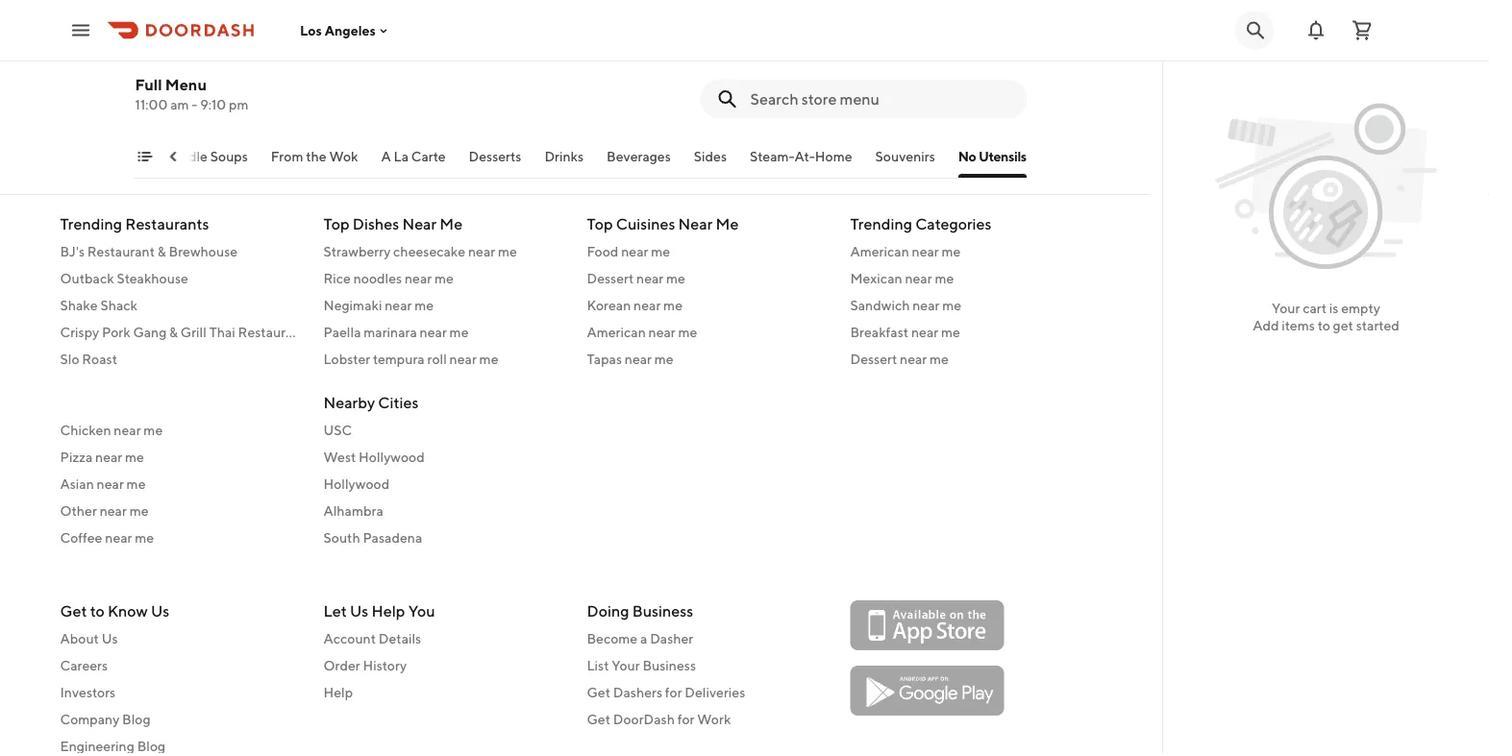 Task type: vqa. For each thing, say whether or not it's contained in the screenshot.


Task type: describe. For each thing, give the bounding box(es) containing it.
9:10
[[200, 97, 226, 113]]

order
[[324, 658, 360, 674]]

doordash
[[613, 712, 675, 728]]

for for dashers
[[665, 685, 682, 701]]

0 horizontal spatial help
[[324, 685, 353, 701]]

me inside paella marinara near me link
[[450, 324, 469, 340]]

1 vertical spatial dessert near me
[[851, 351, 949, 367]]

south
[[324, 530, 360, 546]]

near up sandwich near me
[[905, 270, 933, 286]]

to inside your cart is empty add items to get started
[[1318, 318, 1331, 334]]

slo roast
[[60, 351, 117, 367]]

paella marinara near me
[[324, 324, 469, 340]]

me inside strawberry cheesecake near me link
[[498, 243, 517, 259]]

me inside rice noodles near me link
[[435, 270, 454, 286]]

strawberry cheesecake near me
[[324, 243, 517, 259]]

near up roll
[[420, 324, 447, 340]]

korean near me link
[[587, 296, 828, 315]]

your inside list your business link
[[612, 658, 640, 674]]

you
[[408, 603, 435, 621]]

chicken near me
[[60, 422, 163, 438]]

drinks button
[[545, 147, 584, 178]]

1 horizontal spatial us
[[151, 603, 170, 621]]

food near me
[[587, 243, 670, 259]]

no utensils
[[959, 149, 1027, 164]]

get
[[1334, 318, 1354, 334]]

pm
[[229, 97, 249, 113]]

pizza near me link
[[60, 448, 301, 467]]

me inside korean near me link
[[664, 297, 683, 313]]

0 vertical spatial business
[[633, 603, 694, 621]]

get to know us
[[60, 603, 170, 621]]

Item Search search field
[[751, 88, 1012, 110]]

rice noodles near me link
[[324, 269, 564, 288]]

us for let us help you
[[350, 603, 369, 621]]

cheesecake
[[393, 243, 466, 259]]

me inside asian near me link
[[127, 476, 146, 492]]

prices
[[441, 114, 475, 128]]

by
[[630, 114, 643, 128]]

american for the left american near me link
[[587, 324, 646, 340]]

cart
[[1303, 301, 1327, 316]]

mexican near me link
[[851, 269, 1091, 288]]

negimaki near me link
[[324, 296, 564, 315]]

crispy pork gang & grill thai restaurant
[[60, 324, 306, 340]]

show menu categories image
[[137, 149, 152, 164]]

breakfast
[[851, 324, 909, 340]]

strawberry cheesecake near me link
[[324, 242, 564, 261]]

coffee
[[60, 530, 102, 546]]

11:00
[[135, 97, 168, 113]]

near down strawberry cheesecake near me on the top of page
[[405, 270, 432, 286]]

lobster tempura roll near me link
[[324, 350, 564, 369]]

let us help you
[[324, 603, 435, 621]]

noodles
[[354, 270, 402, 286]]

full
[[135, 75, 162, 94]]

deliveries
[[685, 685, 746, 701]]

south pasadena link
[[324, 528, 564, 548]]

marinara
[[364, 324, 417, 340]]

account
[[324, 631, 376, 647]]

careers link
[[60, 657, 301, 676]]

about us
[[60, 631, 118, 647]]

beverages button
[[607, 147, 672, 178]]

mexican
[[851, 270, 903, 286]]

me inside the tapas near me link
[[655, 351, 674, 367]]

me inside coffee near me link
[[135, 530, 154, 546]]

a
[[382, 149, 392, 164]]

lobster tempura roll near me
[[324, 351, 499, 367]]

hollywood link
[[324, 475, 564, 494]]

trending categories
[[851, 214, 992, 233]]

chicken near me link
[[60, 421, 301, 440]]

negimaki near me
[[324, 297, 434, 313]]

0 vertical spatial dessert near me
[[587, 270, 686, 286]]

gang
[[133, 324, 167, 340]]

west hollywood link
[[324, 448, 564, 467]]

tapas near me
[[587, 351, 674, 367]]

items
[[1282, 318, 1316, 334]]

trending for trending restaurants
[[60, 214, 122, 233]]

about
[[60, 631, 99, 647]]

near up other near me
[[97, 476, 124, 492]]

american near me for topmost american near me link
[[851, 243, 961, 259]]

details
[[379, 631, 421, 647]]

your cart is empty add items to get started
[[1253, 301, 1400, 334]]

drinks
[[545, 149, 584, 164]]

roll
[[428, 351, 447, 367]]

near down other near me
[[105, 530, 132, 546]]

no
[[959, 149, 977, 164]]

about us link
[[60, 630, 301, 649]]

0 items, open order cart image
[[1351, 19, 1374, 42]]

company blog
[[60, 712, 151, 728]]

chicken
[[60, 422, 111, 438]]

desserts button
[[469, 147, 522, 178]]

a la carte
[[382, 149, 446, 164]]

dashers
[[613, 685, 663, 701]]

near inside "link"
[[450, 351, 477, 367]]

los angeles button
[[300, 22, 391, 38]]

negimaki
[[324, 297, 382, 313]]

grill
[[181, 324, 207, 340]]

usc link
[[324, 421, 564, 440]]

scroll menu navigation left image
[[166, 149, 181, 164]]

me for top dishes near me
[[440, 214, 463, 233]]

top for top cuisines near me
[[587, 214, 613, 233]]

near down sandwich near me
[[912, 324, 939, 340]]

alhambra link
[[324, 502, 564, 521]]

0 horizontal spatial dessert near me link
[[587, 269, 828, 288]]

from the wok
[[272, 149, 359, 164]]

history
[[363, 658, 407, 674]]

sides button
[[695, 147, 728, 178]]

0 vertical spatial the
[[646, 114, 664, 128]]

at-
[[795, 149, 816, 164]]

us for about us
[[102, 631, 118, 647]]

0 horizontal spatial american near me link
[[587, 323, 828, 342]]

set
[[568, 114, 584, 128]]

nearby
[[324, 393, 375, 412]]

near up paella marinara near me
[[385, 297, 412, 313]]

from the wok button
[[272, 147, 359, 178]]

from
[[272, 149, 304, 164]]

tempura
[[373, 351, 425, 367]]

noodle
[[163, 149, 208, 164]]

trending for trending categories
[[851, 214, 913, 233]]

american near me for the left american near me link
[[587, 324, 698, 340]]

me inside pizza near me 'link'
[[125, 449, 144, 465]]

soups
[[211, 149, 248, 164]]

directly
[[587, 114, 628, 128]]

pizza near me
[[60, 449, 144, 465]]



Task type: locate. For each thing, give the bounding box(es) containing it.
rice noodles near me
[[324, 270, 454, 286]]

asian
[[60, 476, 94, 492]]

me up strawberry cheesecake near me link
[[440, 214, 463, 233]]

get for get doordash for work
[[587, 712, 611, 728]]

1 vertical spatial dessert near me link
[[851, 350, 1091, 369]]

categories
[[916, 214, 992, 233]]

american
[[851, 243, 910, 259], [587, 324, 646, 340]]

0 horizontal spatial me
[[440, 214, 463, 233]]

us right let
[[350, 603, 369, 621]]

near down cuisines
[[621, 243, 649, 259]]

near up rice noodles near me link
[[468, 243, 495, 259]]

american down the korean
[[587, 324, 646, 340]]

am
[[170, 97, 189, 113]]

outback
[[60, 270, 114, 286]]

1 trending from the left
[[60, 214, 122, 233]]

mexican near me
[[851, 270, 954, 286]]

near for dishes
[[402, 214, 437, 233]]

pasadena
[[363, 530, 422, 546]]

me for top cuisines near me
[[716, 214, 739, 233]]

0 horizontal spatial american
[[587, 324, 646, 340]]

& down "restaurants"
[[158, 243, 166, 259]]

tapas
[[587, 351, 622, 367]]

1 me from the left
[[440, 214, 463, 233]]

a
[[641, 631, 648, 647]]

get dashers for deliveries
[[587, 685, 746, 701]]

for
[[665, 685, 682, 701], [678, 712, 695, 728]]

near down trending categories
[[912, 243, 939, 259]]

0 horizontal spatial &
[[158, 243, 166, 259]]

restaurant inside the bj's restaurant & brewhouse link
[[87, 243, 155, 259]]

beverages
[[607, 149, 672, 164]]

1 vertical spatial restaurant
[[238, 324, 306, 340]]

thai
[[209, 324, 235, 340]]

1 vertical spatial &
[[169, 324, 178, 340]]

1 horizontal spatial dessert near me
[[851, 351, 949, 367]]

0 vertical spatial american near me link
[[851, 242, 1091, 261]]

0 vertical spatial hollywood
[[359, 449, 425, 465]]

the inside button
[[307, 149, 327, 164]]

notification bell image
[[1305, 19, 1328, 42]]

me inside food near me link
[[651, 243, 670, 259]]

your inside your cart is empty add items to get started
[[1272, 301, 1301, 316]]

hollywood right west
[[359, 449, 425, 465]]

2 top from the left
[[587, 214, 613, 233]]

get doordash for work
[[587, 712, 731, 728]]

near right tapas
[[625, 351, 652, 367]]

1 horizontal spatial dessert near me link
[[851, 350, 1091, 369]]

1 horizontal spatial me
[[716, 214, 739, 233]]

near up coffee near me
[[100, 503, 127, 519]]

brewhouse
[[169, 243, 238, 259]]

1 horizontal spatial &
[[169, 324, 178, 340]]

0 vertical spatial &
[[158, 243, 166, 259]]

1 horizontal spatial help
[[372, 603, 405, 621]]

crispy pork gang & grill thai restaurant link
[[60, 323, 306, 342]]

1 vertical spatial to
[[90, 603, 105, 621]]

restaurant up outback steakhouse
[[87, 243, 155, 259]]

me inside 'mexican near me' link
[[935, 270, 954, 286]]

1 horizontal spatial restaurant
[[238, 324, 306, 340]]

0 horizontal spatial trending
[[60, 214, 122, 233]]

2 vertical spatial get
[[587, 712, 611, 728]]

american near me link up 'mexican near me' link
[[851, 242, 1091, 261]]

other
[[60, 503, 97, 519]]

near down korean near me
[[649, 324, 676, 340]]

1 vertical spatial the
[[307, 149, 327, 164]]

get for get to know us
[[60, 603, 87, 621]]

get down list
[[587, 685, 611, 701]]

0 vertical spatial dessert near me link
[[587, 269, 828, 288]]

near right the korean
[[634, 297, 661, 313]]

breakfast near me
[[851, 324, 961, 340]]

your right list
[[612, 658, 640, 674]]

blog
[[122, 712, 151, 728]]

the left wok
[[307, 149, 327, 164]]

doing business
[[587, 603, 694, 621]]

asian near me link
[[60, 475, 301, 494]]

1 vertical spatial business
[[643, 658, 696, 674]]

.
[[718, 114, 721, 128]]

near up pizza near me
[[114, 422, 141, 438]]

1 vertical spatial dessert
[[851, 351, 898, 367]]

dessert near me down breakfast near me
[[851, 351, 949, 367]]

asian near me
[[60, 476, 146, 492]]

your up items
[[1272, 301, 1301, 316]]

restaurant inside crispy pork gang & grill thai restaurant link
[[238, 324, 306, 340]]

1 horizontal spatial near
[[679, 214, 713, 233]]

full menu 11:00 am - 9:10 pm
[[135, 75, 249, 113]]

help down "order"
[[324, 685, 353, 701]]

0 vertical spatial help
[[372, 603, 405, 621]]

1 vertical spatial hollywood
[[324, 476, 390, 492]]

1 near from the left
[[402, 214, 437, 233]]

slo
[[60, 351, 79, 367]]

crispy
[[60, 324, 99, 340]]

get for get dashers for deliveries
[[587, 685, 611, 701]]

investors
[[60, 685, 116, 701]]

to up about us
[[90, 603, 105, 621]]

get up "about" in the left bottom of the page
[[60, 603, 87, 621]]

know
[[108, 603, 148, 621]]

careers
[[60, 658, 108, 674]]

for up get doordash for work
[[665, 685, 682, 701]]

near up food near me link
[[679, 214, 713, 233]]

me inside negimaki near me link
[[415, 297, 434, 313]]

alhambra
[[324, 503, 384, 519]]

2 trending from the left
[[851, 214, 913, 233]]

us right the know at the left
[[151, 603, 170, 621]]

us down get to know us
[[102, 631, 118, 647]]

near inside 'link'
[[95, 449, 122, 465]]

american near me down korean near me
[[587, 324, 698, 340]]

near for cuisines
[[679, 214, 713, 233]]

hollywood
[[359, 449, 425, 465], [324, 476, 390, 492]]

become a dasher link
[[587, 630, 828, 649]]

1 vertical spatial get
[[587, 685, 611, 701]]

for left the "work"
[[678, 712, 695, 728]]

west
[[324, 449, 356, 465]]

korean near me
[[587, 297, 683, 313]]

dasher
[[650, 631, 694, 647]]

me inside breakfast near me link
[[941, 324, 961, 340]]

top for top dishes near me
[[324, 214, 350, 233]]

near down breakfast near me
[[900, 351, 927, 367]]

american near me link
[[851, 242, 1091, 261], [587, 323, 828, 342]]

your
[[1272, 301, 1301, 316], [612, 658, 640, 674]]

& left "grill" at top
[[169, 324, 178, 340]]

2 me from the left
[[716, 214, 739, 233]]

to left get
[[1318, 318, 1331, 334]]

dessert down "breakfast" at top right
[[851, 351, 898, 367]]

dessert near me link down breakfast near me link
[[851, 350, 1091, 369]]

los angeles
[[300, 22, 376, 38]]

0 horizontal spatial dessert near me
[[587, 270, 686, 286]]

dessert near me up korean near me
[[587, 270, 686, 286]]

top up strawberry at the left of page
[[324, 214, 350, 233]]

0 horizontal spatial restaurant
[[87, 243, 155, 259]]

1 horizontal spatial american near me
[[851, 243, 961, 259]]

hollywood up alhambra
[[324, 476, 390, 492]]

dessert near me
[[587, 270, 686, 286], [851, 351, 949, 367]]

restaurant right thai
[[238, 324, 306, 340]]

1 vertical spatial help
[[324, 685, 353, 701]]

help
[[372, 603, 405, 621], [324, 685, 353, 701]]

0 vertical spatial for
[[665, 685, 682, 701]]

prices on this menu are set directly by the merchant .
[[441, 114, 721, 128]]

1 horizontal spatial your
[[1272, 301, 1301, 316]]

top dishes near me
[[324, 214, 463, 233]]

bj's
[[60, 243, 85, 259]]

dessert near me link up korean near me link
[[587, 269, 828, 288]]

1 horizontal spatial to
[[1318, 318, 1331, 334]]

near up breakfast near me
[[913, 297, 940, 313]]

me inside chicken near me link
[[144, 422, 163, 438]]

this
[[493, 114, 513, 128]]

get dashers for deliveries link
[[587, 684, 828, 703]]

near up korean near me
[[637, 270, 664, 286]]

order history link
[[324, 657, 564, 676]]

0 horizontal spatial your
[[612, 658, 640, 674]]

1 horizontal spatial american near me link
[[851, 242, 1091, 261]]

carte
[[412, 149, 446, 164]]

trending up mexican
[[851, 214, 913, 233]]

outback steakhouse link
[[60, 269, 301, 288]]

to
[[1318, 318, 1331, 334], [90, 603, 105, 621]]

0 vertical spatial get
[[60, 603, 87, 621]]

account details
[[324, 631, 421, 647]]

american near me link up the tapas near me link
[[587, 323, 828, 342]]

0 vertical spatial dessert
[[587, 270, 634, 286]]

near up strawberry cheesecake near me on the top of page
[[402, 214, 437, 233]]

help up details
[[372, 603, 405, 621]]

1 horizontal spatial dessert
[[851, 351, 898, 367]]

empty
[[1342, 301, 1381, 316]]

1 horizontal spatial trending
[[851, 214, 913, 233]]

2 near from the left
[[679, 214, 713, 233]]

-
[[192, 97, 198, 113]]

south pasadena
[[324, 530, 422, 546]]

1 horizontal spatial american
[[851, 243, 910, 259]]

me inside lobster tempura roll near me "link"
[[480, 351, 499, 367]]

get left doordash on the left bottom of page
[[587, 712, 611, 728]]

open menu image
[[69, 19, 92, 42]]

become a dasher
[[587, 631, 694, 647]]

cuisines
[[616, 214, 676, 233]]

dessert
[[587, 270, 634, 286], [851, 351, 898, 367]]

0 horizontal spatial top
[[324, 214, 350, 233]]

noodle soups button
[[163, 147, 248, 178]]

merchant
[[666, 114, 718, 128]]

me up food near me link
[[716, 214, 739, 233]]

1 vertical spatial american near me
[[587, 324, 698, 340]]

become
[[587, 631, 638, 647]]

1 vertical spatial for
[[678, 712, 695, 728]]

menu
[[165, 75, 207, 94]]

top up food
[[587, 214, 613, 233]]

american up mexican
[[851, 243, 910, 259]]

0 vertical spatial american
[[851, 243, 910, 259]]

utensils
[[979, 149, 1027, 164]]

0 horizontal spatial the
[[307, 149, 327, 164]]

american for topmost american near me link
[[851, 243, 910, 259]]

top
[[324, 214, 350, 233], [587, 214, 613, 233]]

coffee near me link
[[60, 528, 301, 548]]

us
[[151, 603, 170, 621], [350, 603, 369, 621], [102, 631, 118, 647]]

shake shack
[[60, 297, 138, 313]]

dessert up the korean
[[587, 270, 634, 286]]

business up dasher on the left of page
[[633, 603, 694, 621]]

1 vertical spatial american
[[587, 324, 646, 340]]

1 horizontal spatial the
[[646, 114, 664, 128]]

me
[[440, 214, 463, 233], [716, 214, 739, 233]]

0 vertical spatial to
[[1318, 318, 1331, 334]]

0 horizontal spatial dessert
[[587, 270, 634, 286]]

business down dasher on the left of page
[[643, 658, 696, 674]]

near right roll
[[450, 351, 477, 367]]

for for doordash
[[678, 712, 695, 728]]

2 horizontal spatial us
[[350, 603, 369, 621]]

american near me up mexican near me
[[851, 243, 961, 259]]

0 vertical spatial american near me
[[851, 243, 961, 259]]

0 horizontal spatial us
[[102, 631, 118, 647]]

me inside other near me link
[[130, 503, 149, 519]]

breakfast near me link
[[851, 323, 1091, 342]]

0 vertical spatial your
[[1272, 301, 1301, 316]]

1 vertical spatial american near me link
[[587, 323, 828, 342]]

1 horizontal spatial top
[[587, 214, 613, 233]]

0 vertical spatial restaurant
[[87, 243, 155, 259]]

list
[[587, 658, 609, 674]]

trending restaurants
[[60, 214, 209, 233]]

0 horizontal spatial american near me
[[587, 324, 698, 340]]

0 horizontal spatial near
[[402, 214, 437, 233]]

me inside sandwich near me link
[[943, 297, 962, 313]]

food near me link
[[587, 242, 828, 261]]

1 top from the left
[[324, 214, 350, 233]]

food
[[587, 243, 619, 259]]

the right by
[[646, 114, 664, 128]]

near down chicken near me
[[95, 449, 122, 465]]

1 vertical spatial your
[[612, 658, 640, 674]]

trending up bj's
[[60, 214, 122, 233]]

0 horizontal spatial to
[[90, 603, 105, 621]]



